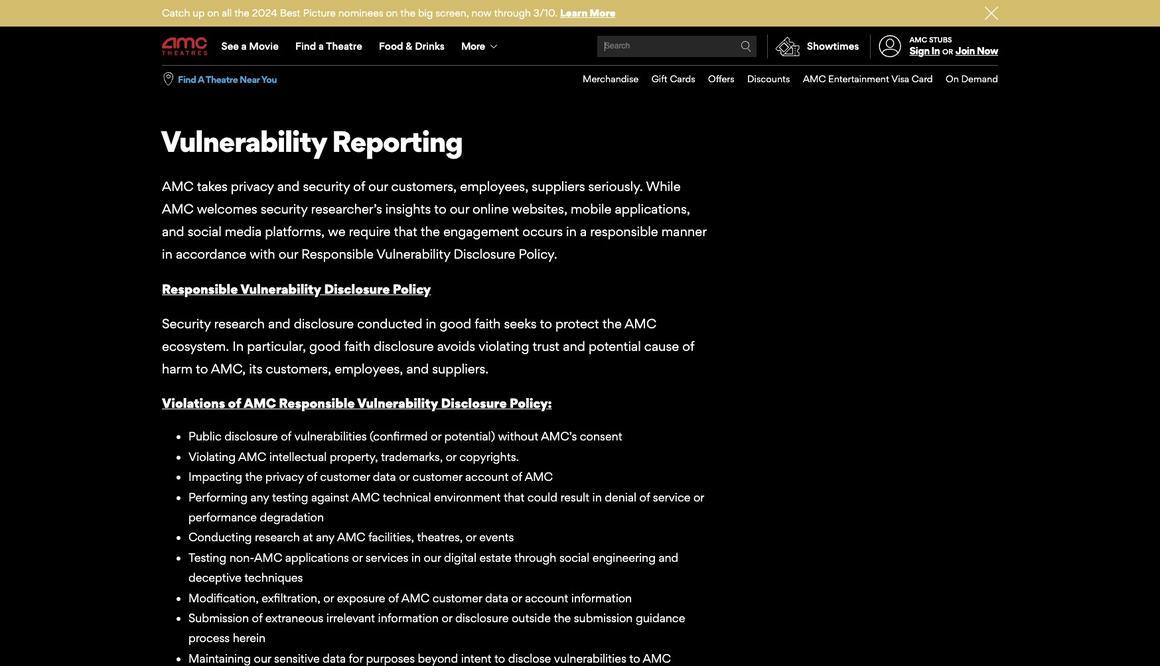Task type: describe. For each thing, give the bounding box(es) containing it.
submission
[[189, 611, 249, 625]]

0 vertical spatial data
[[373, 470, 396, 484]]

insights
[[386, 201, 431, 217]]

demand
[[962, 73, 998, 84]]

media
[[225, 224, 262, 240]]

employees, inside amc takes privacy and security of our customers, employees, suppliers seriously. while amc welcomes security researcher's insights to our online websites, mobile applications, and social media platforms, we require that the engagement occurs in a responsible manner in accordance with our responsible vulnerability disclosure policy.
[[460, 178, 529, 194]]

0 horizontal spatial account
[[465, 470, 509, 484]]

see a movie
[[221, 40, 279, 52]]

gift cards link
[[639, 66, 695, 93]]

the right all
[[234, 7, 249, 19]]

suppliers.
[[432, 361, 489, 377]]

offers link
[[695, 66, 735, 93]]

1 vertical spatial data
[[485, 591, 508, 605]]

visa
[[892, 73, 910, 84]]

particular,
[[247, 338, 306, 354]]

potential
[[589, 338, 641, 354]]

irrelevant
[[326, 611, 375, 625]]

our down platforms,
[[279, 247, 298, 262]]

(confirmed
[[370, 430, 428, 444]]

card
[[912, 73, 933, 84]]

customers, inside amc takes privacy and security of our customers, employees, suppliers seriously. while amc welcomes security researcher's insights to our online websites, mobile applications, and social media platforms, we require that the engagement occurs in a responsible manner in accordance with our responsible vulnerability disclosure policy.
[[391, 178, 457, 194]]

and up platforms,
[[277, 178, 300, 194]]

in right "services"
[[411, 551, 421, 565]]

gift cards
[[652, 73, 695, 84]]

ecosystem.
[[162, 338, 229, 354]]

could
[[528, 490, 558, 504]]

disclosure down responsible vulnerability disclosure policy
[[294, 316, 354, 332]]

0 vertical spatial through
[[494, 7, 531, 19]]

employees, inside the security research and disclosure conducted in good faith seeks to protect the amc ecosystem. in particular, good faith disclosure avoids violating trust and potential cause of harm to amc, its customers, employees, and suppliers.
[[335, 361, 403, 377]]

submission
[[574, 611, 633, 625]]

and up accordance
[[162, 224, 184, 240]]

or up beyond
[[442, 611, 452, 625]]

property,
[[330, 450, 378, 464]]

a for theatre
[[319, 40, 324, 52]]

0 horizontal spatial any
[[251, 490, 269, 504]]

in inside the security research and disclosure conducted in good faith seeks to protect the amc ecosystem. in particular, good faith disclosure avoids violating trust and potential cause of harm to amc, its customers, employees, and suppliers.
[[233, 338, 244, 354]]

find a theatre
[[295, 40, 362, 52]]

join
[[956, 45, 975, 57]]

consent
[[580, 430, 622, 444]]

research inside public disclosure of vulnerabilities (confirmed or potential) without amc's consent violating amc intellectual property, trademarks, or copyrights. impacting the privacy of customer data or customer account of amc performing any testing against amc technical environment that could result in denial of service or performance degradation conducting research at any amc facilities, theatres, or events testing non-amc applications or services in our digital estate through social engineering and deceptive techniques modification, exfiltration, or exposure of amc customer data or account information submission of extraneous irrelevant information or disclosure outside the submission guidance process herein maintaining our sensitive data for purposes beyond intent to disclose vulnerabilities to amc
[[255, 531, 300, 545]]

of right exposure
[[388, 591, 399, 605]]

purposes
[[366, 652, 415, 666]]

vulnerability up "takes"
[[161, 123, 327, 159]]

amc stubs sign in or join now
[[910, 35, 998, 57]]

1 vertical spatial disclosure
[[324, 281, 390, 297]]

of down "amc,"
[[228, 396, 241, 412]]

disclosure up violating
[[225, 430, 278, 444]]

learn
[[560, 7, 588, 19]]

outside
[[512, 611, 551, 625]]

showtimes image
[[768, 35, 807, 58]]

occurs
[[523, 224, 563, 240]]

research inside the security research and disclosure conducted in good faith seeks to protect the amc ecosystem. in particular, good faith disclosure avoids violating trust and potential cause of harm to amc, its customers, employees, and suppliers.
[[214, 316, 265, 332]]

require
[[349, 224, 391, 240]]

a inside amc takes privacy and security of our customers, employees, suppliers seriously. while amc welcomes security researcher's insights to our online websites, mobile applications, and social media platforms, we require that the engagement occurs in a responsible manner in accordance with our responsible vulnerability disclosure policy.
[[580, 224, 587, 240]]

2 on from the left
[[386, 7, 398, 19]]

impacting
[[189, 470, 242, 484]]

modification,
[[189, 591, 259, 605]]

digital
[[444, 551, 477, 565]]

to inside amc takes privacy and security of our customers, employees, suppliers seriously. while amc welcomes security researcher's insights to our online websites, mobile applications, and social media platforms, we require that the engagement occurs in a responsible manner in accordance with our responsible vulnerability disclosure policy.
[[434, 201, 446, 217]]

disclosure inside amc takes privacy and security of our customers, employees, suppliers seriously. while amc welcomes security researcher's insights to our online websites, mobile applications, and social media platforms, we require that the engagement occurs in a responsible manner in accordance with our responsible vulnerability disclosure policy.
[[454, 247, 515, 262]]

merchandise link
[[570, 66, 639, 93]]

customer down the trademarks,
[[413, 470, 462, 484]]

offers
[[708, 73, 735, 84]]

amc inside amc stubs sign in or join now
[[910, 35, 928, 44]]

sign
[[910, 45, 930, 57]]

engineering
[[593, 551, 656, 565]]

responsible
[[590, 224, 658, 240]]

on demand link
[[933, 66, 998, 93]]

discounts
[[748, 73, 790, 84]]

applications
[[285, 551, 349, 565]]

amc entertainment visa card
[[803, 73, 933, 84]]

disclose
[[508, 652, 551, 666]]

its
[[249, 361, 263, 377]]

degradation
[[260, 510, 324, 524]]

websites,
[[512, 201, 568, 217]]

applications,
[[615, 201, 690, 217]]

of right denial
[[640, 490, 650, 504]]

movie
[[249, 40, 279, 52]]

through inside public disclosure of vulnerabilities (confirmed or potential) without amc's consent violating amc intellectual property, trademarks, or copyrights. impacting the privacy of customer data or customer account of amc performing any testing against amc technical environment that could result in denial of service or performance degradation conducting research at any amc facilities, theatres, or events testing non-amc applications or services in our digital estate through social engineering and deceptive techniques modification, exfiltration, or exposure of amc customer data or account information submission of extraneous irrelevant information or disclosure outside the submission guidance process herein maintaining our sensitive data for purposes beyond intent to disclose vulnerabilities to amc
[[514, 551, 557, 565]]

find for find a theatre near you
[[178, 73, 196, 85]]

amc up techniques
[[254, 551, 282, 565]]

to down guidance
[[629, 652, 640, 666]]

process
[[189, 632, 230, 645]]

1 vertical spatial responsible
[[162, 281, 238, 297]]

theatre for a
[[206, 73, 238, 85]]

and down protect
[[563, 338, 585, 354]]

menu containing merchandise
[[570, 66, 998, 93]]

policy
[[393, 281, 431, 297]]

violations of amc responsible vulnerability disclosure policy:
[[162, 396, 552, 412]]

to up 'trust' at the bottom left
[[540, 316, 552, 332]]

in inside the security research and disclosure conducted in good faith seeks to protect the amc ecosystem. in particular, good faith disclosure avoids violating trust and potential cause of harm to amc, its customers, employees, and suppliers.
[[426, 316, 436, 332]]

food
[[379, 40, 403, 52]]

submit search icon image
[[741, 41, 751, 52]]

a
[[198, 73, 204, 85]]

our down herein
[[254, 652, 271, 666]]

public disclosure of vulnerabilities (confirmed or potential) without amc's consent violating amc intellectual property, trademarks, or copyrights. impacting the privacy of customer data or customer account of amc performing any testing against amc technical environment that could result in denial of service or performance degradation conducting research at any amc facilities, theatres, or events testing non-amc applications or services in our digital estate through social engineering and deceptive techniques modification, exfiltration, or exposure of amc customer data or account information submission of extraneous irrelevant information or disclosure outside the submission guidance process herein maintaining our sensitive data for purposes beyond intent to disclose vulnerabilities to amc
[[189, 430, 704, 666]]

at
[[303, 531, 313, 545]]

amc takes privacy and security of our customers, employees, suppliers seriously. while amc welcomes security researcher's insights to our online websites, mobile applications, and social media platforms, we require that the engagement occurs in a responsible manner in accordance with our responsible vulnerability disclosure policy.
[[162, 178, 707, 262]]

exfiltration,
[[262, 591, 320, 605]]

policy:
[[510, 396, 552, 412]]

2 vertical spatial responsible
[[279, 396, 355, 412]]

facilities,
[[368, 531, 414, 545]]

in inside amc stubs sign in or join now
[[932, 45, 940, 57]]

trust
[[533, 338, 560, 354]]

beyond
[[418, 652, 458, 666]]

and inside public disclosure of vulnerabilities (confirmed or potential) without amc's consent violating amc intellectual property, trademarks, or copyrights. impacting the privacy of customer data or customer account of amc performing any testing against amc technical environment that could result in denial of service or performance degradation conducting research at any amc facilities, theatres, or events testing non-amc applications or services in our digital estate through social engineering and deceptive techniques modification, exfiltration, or exposure of amc customer data or account information submission of extraneous irrelevant information or disclosure outside the submission guidance process herein maintaining our sensitive data for purposes beyond intent to disclose vulnerabilities to amc
[[659, 551, 679, 565]]

in right occurs
[[566, 224, 577, 240]]

our up insights
[[368, 178, 388, 194]]

security research and disclosure conducted in good faith seeks to protect the amc ecosystem. in particular, good faith disclosure avoids violating trust and potential cause of harm to amc, its customers, employees, and suppliers.
[[162, 316, 694, 377]]

vulnerability down with
[[240, 281, 321, 297]]

sign in or join amc stubs element
[[870, 28, 998, 65]]

the right the impacting
[[245, 470, 262, 484]]

and up particular,
[[268, 316, 291, 332]]

customer down the property,
[[320, 470, 370, 484]]

amc's
[[541, 430, 577, 444]]

theatres,
[[417, 531, 463, 545]]

amc right against
[[352, 490, 380, 504]]

violations
[[162, 396, 225, 412]]

or up outside on the bottom of page
[[511, 591, 522, 605]]

of up herein
[[252, 611, 262, 625]]

or up irrelevant
[[323, 591, 334, 605]]

to right intent at the bottom of the page
[[495, 652, 505, 666]]

gift
[[652, 73, 668, 84]]

now
[[977, 45, 998, 57]]

intellectual
[[269, 450, 327, 464]]

1 on from the left
[[207, 7, 219, 19]]

find for find a theatre
[[295, 40, 316, 52]]

protect
[[556, 316, 599, 332]]

find a theatre near you button
[[178, 73, 277, 86]]

vulnerability reporting
[[161, 123, 463, 159]]

while
[[646, 178, 681, 194]]

amc down its
[[244, 396, 276, 412]]

the right outside on the bottom of page
[[554, 611, 571, 625]]

policy.
[[519, 247, 557, 262]]

seeks
[[504, 316, 537, 332]]

researcher's
[[311, 201, 382, 217]]

more button
[[453, 28, 509, 65]]



Task type: locate. For each thing, give the bounding box(es) containing it.
1 vertical spatial vulnerabilities
[[554, 652, 627, 666]]

customers, up insights
[[391, 178, 457, 194]]

or inside amc stubs sign in or join now
[[943, 47, 953, 57]]

1 vertical spatial account
[[525, 591, 568, 605]]

1 vertical spatial good
[[309, 338, 341, 354]]

in left accordance
[[162, 247, 173, 262]]

and
[[277, 178, 300, 194], [162, 224, 184, 240], [268, 316, 291, 332], [563, 338, 585, 354], [407, 361, 429, 377], [659, 551, 679, 565]]

responsible inside amc takes privacy and security of our customers, employees, suppliers seriously. while amc welcomes security researcher's insights to our online websites, mobile applications, and social media platforms, we require that the engagement occurs in a responsible manner in accordance with our responsible vulnerability disclosure policy.
[[301, 247, 374, 262]]

1 horizontal spatial a
[[319, 40, 324, 52]]

0 horizontal spatial customers,
[[266, 361, 331, 377]]

0 vertical spatial security
[[303, 178, 350, 194]]

0 vertical spatial responsible
[[301, 247, 374, 262]]

with
[[250, 247, 275, 262]]

information up purposes
[[378, 611, 439, 625]]

1 vertical spatial that
[[504, 490, 525, 504]]

0 vertical spatial find
[[295, 40, 316, 52]]

customers,
[[391, 178, 457, 194], [266, 361, 331, 377]]

1 horizontal spatial vulnerabilities
[[554, 652, 627, 666]]

accordance
[[176, 247, 246, 262]]

of down copyrights.
[[512, 470, 522, 484]]

theatre down nominees
[[326, 40, 362, 52]]

theatre inside button
[[206, 73, 238, 85]]

amc up 'cause'
[[625, 316, 657, 332]]

employees,
[[460, 178, 529, 194], [335, 361, 403, 377]]

0 horizontal spatial data
[[323, 652, 346, 666]]

potential)
[[444, 430, 495, 444]]

amc up "could"
[[525, 470, 553, 484]]

user profile image
[[872, 35, 909, 57]]

trademarks,
[[381, 450, 443, 464]]

or left "services"
[[352, 551, 363, 565]]

0 vertical spatial theatre
[[326, 40, 362, 52]]

result
[[561, 490, 590, 504]]

0 vertical spatial menu
[[162, 28, 998, 65]]

privacy inside amc takes privacy and security of our customers, employees, suppliers seriously. while amc welcomes security researcher's insights to our online websites, mobile applications, and social media platforms, we require that the engagement occurs in a responsible manner in accordance with our responsible vulnerability disclosure policy.
[[231, 178, 274, 194]]

the up potential
[[603, 316, 622, 332]]

avoids
[[437, 338, 475, 354]]

testing
[[272, 490, 308, 504]]

0 vertical spatial that
[[394, 224, 417, 240]]

that down insights
[[394, 224, 417, 240]]

amc,
[[211, 361, 246, 377]]

deceptive
[[189, 571, 241, 585]]

1 vertical spatial faith
[[344, 338, 370, 354]]

menu down learn
[[162, 28, 998, 65]]

food & drinks
[[379, 40, 445, 52]]

amc logo image
[[162, 37, 208, 56], [162, 37, 208, 56]]

customers, inside the security research and disclosure conducted in good faith seeks to protect the amc ecosystem. in particular, good faith disclosure avoids violating trust and potential cause of harm to amc, its customers, employees, and suppliers.
[[266, 361, 331, 377]]

of
[[353, 178, 365, 194], [683, 338, 694, 354], [228, 396, 241, 412], [281, 430, 291, 444], [307, 470, 317, 484], [512, 470, 522, 484], [640, 490, 650, 504], [388, 591, 399, 605], [252, 611, 262, 625]]

theatre right a
[[206, 73, 238, 85]]

employees, up violations of amc responsible vulnerability disclosure policy:
[[335, 361, 403, 377]]

find inside button
[[178, 73, 196, 85]]

a for movie
[[241, 40, 247, 52]]

estate
[[480, 551, 512, 565]]

privacy inside public disclosure of vulnerabilities (confirmed or potential) without amc's consent violating amc intellectual property, trademarks, or copyrights. impacting the privacy of customer data or customer account of amc performing any testing against amc technical environment that could result in denial of service or performance degradation conducting research at any amc facilities, theatres, or events testing non-amc applications or services in our digital estate through social engineering and deceptive techniques modification, exfiltration, or exposure of amc customer data or account information submission of extraneous irrelevant information or disclosure outside the submission guidance process herein maintaining our sensitive data for purposes beyond intent to disclose vulnerabilities to amc
[[265, 470, 304, 484]]

stubs
[[929, 35, 952, 44]]

1 vertical spatial any
[[316, 531, 335, 545]]

menu
[[162, 28, 998, 65], [570, 66, 998, 93]]

platforms,
[[265, 224, 325, 240]]

security up researcher's
[[303, 178, 350, 194]]

1 horizontal spatial any
[[316, 531, 335, 545]]

0 horizontal spatial vulnerabilities
[[294, 430, 367, 444]]

on
[[207, 7, 219, 19], [386, 7, 398, 19]]

manner
[[662, 224, 707, 240]]

amc up applications
[[337, 531, 365, 545]]

0 horizontal spatial social
[[188, 224, 222, 240]]

to right insights
[[434, 201, 446, 217]]

or up the trademarks,
[[431, 430, 441, 444]]

in
[[566, 224, 577, 240], [162, 247, 173, 262], [426, 316, 436, 332], [593, 490, 602, 504], [411, 551, 421, 565]]

0 horizontal spatial good
[[309, 338, 341, 354]]

amc down "services"
[[402, 591, 430, 605]]

public
[[189, 430, 222, 444]]

0 vertical spatial social
[[188, 224, 222, 240]]

that inside public disclosure of vulnerabilities (confirmed or potential) without amc's consent violating amc intellectual property, trademarks, or copyrights. impacting the privacy of customer data or customer account of amc performing any testing against amc technical environment that could result in denial of service or performance degradation conducting research at any amc facilities, theatres, or events testing non-amc applications or services in our digital estate through social engineering and deceptive techniques modification, exfiltration, or exposure of amc customer data or account information submission of extraneous irrelevant information or disclosure outside the submission guidance process herein maintaining our sensitive data for purposes beyond intent to disclose vulnerabilities to amc
[[504, 490, 525, 504]]

learn more link
[[560, 7, 616, 19]]

seriously.
[[588, 178, 643, 194]]

0 horizontal spatial in
[[233, 338, 244, 354]]

the left big
[[401, 7, 416, 19]]

account
[[465, 470, 509, 484], [525, 591, 568, 605]]

welcomes
[[197, 201, 257, 217]]

data left for
[[323, 652, 346, 666]]

0 horizontal spatial theatre
[[206, 73, 238, 85]]

1 horizontal spatial social
[[560, 551, 590, 565]]

our down theatres,
[[424, 551, 441, 565]]

1 horizontal spatial faith
[[475, 316, 501, 332]]

or down potential)
[[446, 450, 457, 464]]

more
[[590, 7, 616, 19], [461, 40, 485, 52]]

or up digital
[[466, 531, 477, 545]]

that
[[394, 224, 417, 240], [504, 490, 525, 504]]

conducted
[[357, 316, 423, 332]]

1 horizontal spatial in
[[932, 45, 940, 57]]

customer down digital
[[433, 591, 482, 605]]

any left testing
[[251, 490, 269, 504]]

best
[[280, 7, 300, 19]]

food & drinks link
[[371, 28, 453, 65]]

1 horizontal spatial good
[[440, 316, 471, 332]]

2 horizontal spatial data
[[485, 591, 508, 605]]

service
[[653, 490, 691, 504]]

more right learn
[[590, 7, 616, 19]]

vulnerability inside amc takes privacy and security of our customers, employees, suppliers seriously. while amc welcomes security researcher's insights to our online websites, mobile applications, and social media platforms, we require that the engagement occurs in a responsible manner in accordance with our responsible vulnerability disclosure policy.
[[377, 247, 450, 262]]

showtimes link
[[767, 35, 859, 58]]

a down picture
[[319, 40, 324, 52]]

techniques
[[244, 571, 303, 585]]

vulnerabilities down submission
[[554, 652, 627, 666]]

data down estate
[[485, 591, 508, 605]]

exposure
[[337, 591, 385, 605]]

0 vertical spatial any
[[251, 490, 269, 504]]

3/10.
[[534, 7, 558, 19]]

disclosure up intent at the bottom of the page
[[455, 611, 509, 625]]

to
[[434, 201, 446, 217], [540, 316, 552, 332], [196, 361, 208, 377], [495, 652, 505, 666], [629, 652, 640, 666]]

0 horizontal spatial faith
[[344, 338, 370, 354]]

disclosure up potential)
[[441, 396, 507, 412]]

privacy up welcomes
[[231, 178, 274, 194]]

0 vertical spatial in
[[932, 45, 940, 57]]

account down copyrights.
[[465, 470, 509, 484]]

0 vertical spatial privacy
[[231, 178, 274, 194]]

extraneous
[[265, 611, 324, 625]]

through right now
[[494, 7, 531, 19]]

0 horizontal spatial on
[[207, 7, 219, 19]]

amc left "takes"
[[162, 178, 194, 194]]

a down mobile
[[580, 224, 587, 240]]

vulnerability up policy
[[377, 247, 450, 262]]

1 vertical spatial privacy
[[265, 470, 304, 484]]

0 horizontal spatial employees,
[[335, 361, 403, 377]]

services
[[366, 551, 408, 565]]

account up outside on the bottom of page
[[525, 591, 568, 605]]

information up submission
[[571, 591, 632, 605]]

2 vertical spatial data
[[323, 652, 346, 666]]

1 horizontal spatial more
[[590, 7, 616, 19]]

copyrights.
[[459, 450, 519, 464]]

without
[[498, 430, 538, 444]]

0 horizontal spatial find
[[178, 73, 196, 85]]

0 vertical spatial good
[[440, 316, 471, 332]]

more inside button
[[461, 40, 485, 52]]

1 horizontal spatial data
[[373, 470, 396, 484]]

menu down showtimes "image"
[[570, 66, 998, 93]]

cause
[[644, 338, 679, 354]]

1 vertical spatial information
[[378, 611, 439, 625]]

2 vertical spatial disclosure
[[441, 396, 507, 412]]

intent
[[461, 652, 492, 666]]

responsible down accordance
[[162, 281, 238, 297]]

2 horizontal spatial a
[[580, 224, 587, 240]]

social inside amc takes privacy and security of our customers, employees, suppliers seriously. while amc welcomes security researcher's insights to our online websites, mobile applications, and social media platforms, we require that the engagement occurs in a responsible manner in accordance with our responsible vulnerability disclosure policy.
[[188, 224, 222, 240]]

mobile
[[571, 201, 612, 217]]

maintaining
[[189, 652, 251, 666]]

violating
[[189, 450, 236, 464]]

and left suppliers.
[[407, 361, 429, 377]]

on
[[946, 73, 959, 84]]

conducting
[[189, 531, 252, 545]]

of up researcher's
[[353, 178, 365, 194]]

catch
[[162, 7, 190, 19]]

guidance
[[636, 611, 685, 625]]

0 vertical spatial more
[[590, 7, 616, 19]]

1 vertical spatial through
[[514, 551, 557, 565]]

cards
[[670, 73, 695, 84]]

social inside public disclosure of vulnerabilities (confirmed or potential) without amc's consent violating amc intellectual property, trademarks, or copyrights. impacting the privacy of customer data or customer account of amc performing any testing against amc technical environment that could result in denial of service or performance degradation conducting research at any amc facilities, theatres, or events testing non-amc applications or services in our digital estate through social engineering and deceptive techniques modification, exfiltration, or exposure of amc customer data or account information submission of extraneous irrelevant information or disclosure outside the submission guidance process herein maintaining our sensitive data for purposes beyond intent to disclose vulnerabilities to amc
[[560, 551, 590, 565]]

up
[[193, 7, 205, 19]]

nominees
[[338, 7, 383, 19]]

1 vertical spatial social
[[560, 551, 590, 565]]

more down now
[[461, 40, 485, 52]]

0 vertical spatial disclosure
[[454, 247, 515, 262]]

find left a
[[178, 73, 196, 85]]

of up intellectual
[[281, 430, 291, 444]]

cookie consent banner dialog
[[0, 631, 1160, 666]]

screen,
[[436, 7, 469, 19]]

find
[[295, 40, 316, 52], [178, 73, 196, 85]]

1 horizontal spatial theatre
[[326, 40, 362, 52]]

performance
[[189, 510, 257, 524]]

1 horizontal spatial information
[[571, 591, 632, 605]]

in right 'result' on the bottom of page
[[593, 490, 602, 504]]

1 vertical spatial customers,
[[266, 361, 331, 377]]

entertainment
[[828, 73, 889, 84]]

engagement
[[443, 224, 519, 240]]

social left engineering
[[560, 551, 590, 565]]

the inside amc takes privacy and security of our customers, employees, suppliers seriously. while amc welcomes security researcher's insights to our online websites, mobile applications, and social media platforms, we require that the engagement occurs in a responsible manner in accordance with our responsible vulnerability disclosure policy.
[[421, 224, 440, 240]]

environment
[[434, 490, 501, 504]]

events
[[479, 531, 514, 545]]

1 vertical spatial employees,
[[335, 361, 403, 377]]

1 horizontal spatial employees,
[[460, 178, 529, 194]]

1 horizontal spatial account
[[525, 591, 568, 605]]

amc down guidance
[[643, 652, 671, 666]]

1 vertical spatial find
[[178, 73, 196, 85]]

or right service
[[694, 490, 704, 504]]

that inside amc takes privacy and security of our customers, employees, suppliers seriously. while amc welcomes security researcher's insights to our online websites, mobile applications, and social media platforms, we require that the engagement occurs in a responsible manner in accordance with our responsible vulnerability disclosure policy.
[[394, 224, 417, 240]]

1 horizontal spatial on
[[386, 7, 398, 19]]

find down picture
[[295, 40, 316, 52]]

discounts link
[[735, 66, 790, 93]]

big
[[418, 7, 433, 19]]

of right 'cause'
[[683, 338, 694, 354]]

amc entertainment visa card link
[[790, 66, 933, 93]]

1 horizontal spatial that
[[504, 490, 525, 504]]

the down insights
[[421, 224, 440, 240]]

0 vertical spatial account
[[465, 470, 509, 484]]

0 vertical spatial research
[[214, 316, 265, 332]]

herein
[[233, 632, 266, 645]]

in up "amc,"
[[233, 338, 244, 354]]

disclosure up conducted
[[324, 281, 390, 297]]

non-
[[229, 551, 254, 565]]

reporting
[[332, 123, 463, 159]]

employees, up online
[[460, 178, 529, 194]]

any right "at"
[[316, 531, 335, 545]]

harm
[[162, 361, 193, 377]]

any
[[251, 490, 269, 504], [316, 531, 335, 545]]

0 vertical spatial faith
[[475, 316, 501, 332]]

that left "could"
[[504, 490, 525, 504]]

disclosure down "engagement"
[[454, 247, 515, 262]]

amc down showtimes link
[[803, 73, 826, 84]]

1 vertical spatial research
[[255, 531, 300, 545]]

of down intellectual
[[307, 470, 317, 484]]

on left all
[[207, 7, 219, 19]]

1 vertical spatial menu
[[570, 66, 998, 93]]

0 vertical spatial customers,
[[391, 178, 457, 194]]

amc inside "amc entertainment visa card" link
[[803, 73, 826, 84]]

testing
[[189, 551, 227, 565]]

social up accordance
[[188, 224, 222, 240]]

1 vertical spatial security
[[261, 201, 308, 217]]

research down degradation
[[255, 531, 300, 545]]

0 vertical spatial vulnerabilities
[[294, 430, 367, 444]]

research up particular,
[[214, 316, 265, 332]]

0 vertical spatial information
[[571, 591, 632, 605]]

menu containing more
[[162, 28, 998, 65]]

and right engineering
[[659, 551, 679, 565]]

0 horizontal spatial a
[[241, 40, 247, 52]]

in
[[932, 45, 940, 57], [233, 338, 244, 354]]

faith down conducted
[[344, 338, 370, 354]]

1 vertical spatial more
[[461, 40, 485, 52]]

on right nominees
[[386, 7, 398, 19]]

theatre for a
[[326, 40, 362, 52]]

2024
[[252, 7, 277, 19]]

showtimes
[[807, 40, 859, 52]]

of inside the security research and disclosure conducted in good faith seeks to protect the amc ecosystem. in particular, good faith disclosure avoids violating trust and potential cause of harm to amc, its customers, employees, and suppliers.
[[683, 338, 694, 354]]

of inside amc takes privacy and security of our customers, employees, suppliers seriously. while amc welcomes security researcher's insights to our online websites, mobile applications, and social media platforms, we require that the engagement occurs in a responsible manner in accordance with our responsible vulnerability disclosure policy.
[[353, 178, 365, 194]]

amc left welcomes
[[162, 201, 194, 217]]

in down stubs
[[932, 45, 940, 57]]

to down the ecosystem.
[[196, 361, 208, 377]]

1 horizontal spatial customers,
[[391, 178, 457, 194]]

vulnerability up (confirmed
[[357, 396, 438, 412]]

online
[[473, 201, 509, 217]]

through right estate
[[514, 551, 557, 565]]

the inside the security research and disclosure conducted in good faith seeks to protect the amc ecosystem. in particular, good faith disclosure avoids violating trust and potential cause of harm to amc, its customers, employees, and suppliers.
[[603, 316, 622, 332]]

faith up violating
[[475, 316, 501, 332]]

disclosure down conducted
[[374, 338, 434, 354]]

for
[[349, 652, 363, 666]]

our left online
[[450, 201, 469, 217]]

or up technical
[[399, 470, 410, 484]]

security up platforms,
[[261, 201, 308, 217]]

against
[[311, 490, 349, 504]]

0 horizontal spatial more
[[461, 40, 485, 52]]

now
[[472, 7, 492, 19]]

0 horizontal spatial information
[[378, 611, 439, 625]]

1 horizontal spatial find
[[295, 40, 316, 52]]

amc right violating
[[238, 450, 266, 464]]

denial
[[605, 490, 637, 504]]

you
[[261, 73, 277, 85]]

0 vertical spatial employees,
[[460, 178, 529, 194]]

search the AMC website text field
[[603, 41, 741, 51]]

amc inside the security research and disclosure conducted in good faith seeks to protect the amc ecosystem. in particular, good faith disclosure avoids violating trust and potential cause of harm to amc, its customers, employees, and suppliers.
[[625, 316, 657, 332]]

1 vertical spatial in
[[233, 338, 244, 354]]

in down policy
[[426, 316, 436, 332]]

0 horizontal spatial that
[[394, 224, 417, 240]]

1 vertical spatial theatre
[[206, 73, 238, 85]]

near
[[240, 73, 260, 85]]



Task type: vqa. For each thing, say whether or not it's contained in the screenshot.
AMC 34th Street 14
no



